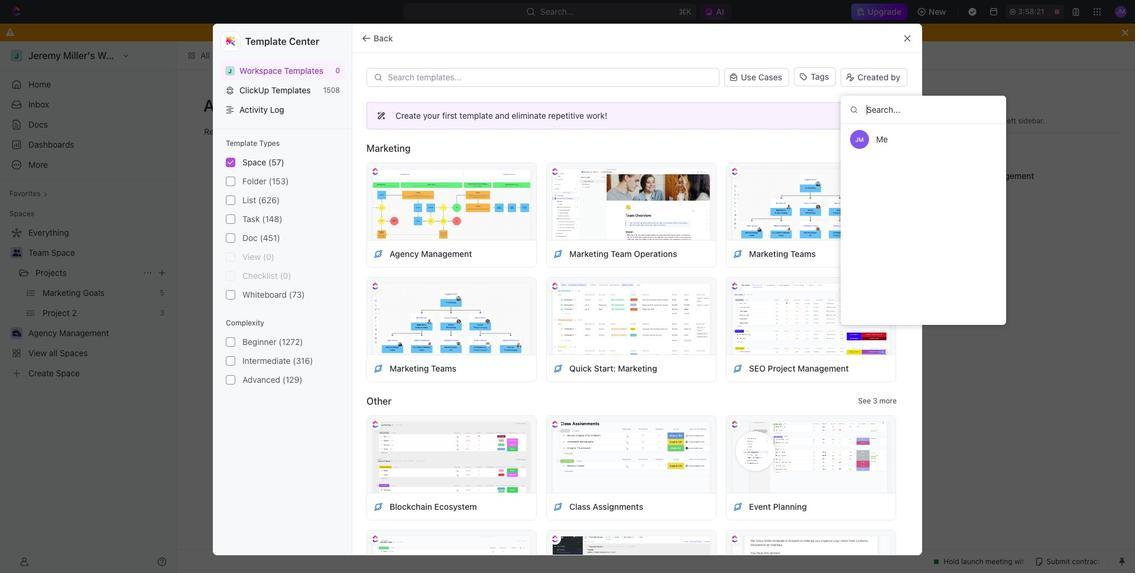 Task type: describe. For each thing, give the bounding box(es) containing it.
spaces inside sidebar navigation
[[9, 209, 35, 218]]

create
[[396, 111, 421, 121]]

in
[[981, 117, 987, 125]]

blockchain ecosystem
[[390, 502, 477, 512]]

template
[[460, 111, 493, 121]]

beginner
[[242, 337, 277, 347]]

assignments
[[593, 502, 644, 512]]

view (0)
[[242, 252, 274, 262]]

all spaces joined
[[521, 260, 578, 269]]

space (57)
[[242, 157, 284, 167]]

see for marketing
[[859, 144, 872, 153]]

0 vertical spatial agency
[[952, 171, 981, 181]]

types
[[259, 139, 280, 148]]

docs
[[28, 119, 48, 130]]

learn
[[848, 111, 868, 120]]

blockchain
[[390, 502, 432, 512]]

docs link
[[5, 115, 171, 134]]

created by button
[[841, 68, 908, 87]]

home
[[28, 79, 51, 89]]

more for marketing
[[880, 144, 897, 153]]

joined
[[558, 260, 578, 269]]

inbox
[[28, 99, 49, 109]]

1 horizontal spatial your
[[989, 117, 1004, 125]]

new for new space
[[846, 101, 863, 111]]

1 horizontal spatial management
[[798, 363, 849, 373]]

clickup
[[240, 85, 269, 95]]

0 horizontal spatial agency management
[[390, 249, 472, 259]]

inbox link
[[5, 95, 171, 114]]

1 vertical spatial all
[[203, 96, 223, 115]]

quick
[[569, 363, 592, 373]]

⌘k
[[679, 7, 692, 17]]

2 vertical spatial all
[[521, 260, 529, 269]]

more inside learn more link
[[870, 111, 887, 120]]

team space link
[[28, 244, 169, 263]]

projects
[[35, 268, 67, 278]]

(129)
[[283, 375, 303, 385]]

intermediate (316)
[[242, 356, 313, 366]]

(451)
[[260, 233, 280, 243]]

spaces up j
[[212, 50, 240, 60]]

(0) for view (0)
[[263, 252, 274, 262]]

dashboards
[[28, 140, 74, 150]]

0 vertical spatial all spaces
[[200, 50, 240, 60]]

task (148)
[[242, 214, 282, 224]]

activity log
[[240, 105, 284, 115]]

seo project management
[[749, 363, 849, 373]]

planning
[[773, 502, 807, 512]]

spaces shown in your left sidebar.
[[931, 117, 1045, 125]]

3
[[873, 397, 878, 406]]

activity
[[240, 105, 268, 115]]

Search Spaces... text field
[[781, 123, 872, 141]]

sidebar navigation
[[0, 41, 177, 574]]

doc (451)
[[242, 233, 280, 243]]

eliminate
[[512, 111, 546, 121]]

other
[[367, 396, 392, 407]]

template for template types
[[226, 139, 257, 148]]

more for other
[[880, 397, 897, 406]]

event
[[749, 502, 771, 512]]

ecosystem
[[434, 502, 477, 512]]

home link
[[5, 75, 171, 94]]

0 horizontal spatial your
[[423, 111, 440, 121]]

jeremy miller's workspace, , element
[[225, 66, 235, 75]]

back button
[[357, 29, 400, 48]]

seo
[[749, 363, 766, 373]]

me
[[876, 134, 888, 144]]

template center
[[245, 36, 319, 47]]

created by
[[858, 72, 901, 82]]

team inside team space 'link'
[[28, 248, 49, 258]]

space for new space
[[865, 101, 889, 111]]

(73)
[[289, 290, 305, 300]]

upgrade
[[868, 7, 902, 17]]

shown
[[957, 117, 979, 125]]

1
[[874, 144, 878, 153]]

favorites button
[[5, 187, 52, 201]]

search...
[[541, 7, 574, 17]]

clickup templates
[[240, 85, 311, 95]]

0 horizontal spatial agency
[[390, 249, 419, 259]]

(153)
[[269, 176, 289, 186]]

intermediate
[[242, 356, 291, 366]]

see 1 more
[[859, 144, 897, 153]]

(626)
[[258, 195, 280, 205]]

upgrade link
[[851, 4, 908, 20]]

0 horizontal spatial marketing teams
[[390, 363, 457, 373]]

see for other
[[858, 397, 871, 406]]

j
[[228, 67, 232, 74]]

(1272)
[[279, 337, 303, 347]]

repetitive
[[548, 111, 584, 121]]

see 3 more button
[[854, 394, 902, 409]]



Task type: vqa. For each thing, say whether or not it's contained in the screenshot.


Task type: locate. For each thing, give the bounding box(es) containing it.
0
[[336, 66, 340, 75]]

2 vertical spatial management
[[798, 363, 849, 373]]

operations
[[634, 249, 677, 259]]

templates
[[284, 66, 324, 76], [271, 85, 311, 95]]

2 vertical spatial space
[[51, 248, 75, 258]]

0 horizontal spatial team
[[28, 248, 49, 258]]

space for team space
[[51, 248, 75, 258]]

more
[[870, 111, 887, 120], [880, 144, 897, 153], [880, 397, 897, 406]]

whiteboard (73)
[[242, 290, 305, 300]]

0 vertical spatial marketing teams
[[749, 249, 816, 259]]

more right "3" on the bottom right of the page
[[880, 397, 897, 406]]

0 vertical spatial agency management
[[952, 171, 1035, 181]]

1 horizontal spatial marketing teams
[[749, 249, 816, 259]]

templates for workspace templates
[[284, 66, 324, 76]]

1 horizontal spatial new
[[929, 7, 946, 17]]

0 vertical spatial template
[[245, 36, 287, 47]]

0 vertical spatial all
[[200, 50, 210, 60]]

0 vertical spatial new
[[929, 7, 946, 17]]

see left 1
[[859, 144, 872, 153]]

list
[[242, 195, 256, 205]]

folder (153)
[[242, 176, 289, 186]]

0 horizontal spatial management
[[421, 249, 472, 259]]

log
[[270, 105, 284, 115]]

template types
[[226, 139, 280, 148]]

spaces
[[212, 50, 240, 60], [227, 96, 284, 115], [931, 117, 955, 125], [9, 209, 35, 218], [531, 260, 556, 269]]

agency
[[952, 171, 981, 181], [390, 249, 419, 259]]

activity log button
[[221, 100, 345, 119]]

0 horizontal spatial new
[[846, 101, 863, 111]]

0 vertical spatial more
[[870, 111, 887, 120]]

left
[[1006, 117, 1017, 125]]

event planning
[[749, 502, 807, 512]]

2 horizontal spatial management
[[984, 171, 1035, 181]]

by
[[891, 72, 901, 82]]

1508
[[323, 86, 340, 95]]

1 horizontal spatial agency management
[[952, 171, 1035, 181]]

2 vertical spatial more
[[880, 397, 897, 406]]

project
[[768, 363, 796, 373]]

1 horizontal spatial space
[[242, 157, 266, 167]]

1 horizontal spatial (0)
[[280, 271, 291, 281]]

template up workspace
[[245, 36, 287, 47]]

jm
[[856, 136, 864, 143]]

beginner (1272)
[[242, 337, 303, 347]]

and
[[495, 111, 510, 121]]

0 vertical spatial space
[[865, 101, 889, 111]]

team space
[[28, 248, 75, 258]]

space inside button
[[865, 101, 889, 111]]

back
[[374, 33, 393, 43]]

template for template center
[[245, 36, 287, 47]]

1 vertical spatial template
[[226, 139, 257, 148]]

1 horizontal spatial team
[[611, 249, 632, 259]]

1 vertical spatial all spaces
[[203, 96, 284, 115]]

1 vertical spatial management
[[421, 249, 472, 259]]

dashboards link
[[5, 135, 171, 154]]

(0)
[[263, 252, 274, 262], [280, 271, 291, 281]]

class assignments
[[569, 502, 644, 512]]

list (626)
[[242, 195, 280, 205]]

1 vertical spatial (0)
[[280, 271, 291, 281]]

space inside 'link'
[[51, 248, 75, 258]]

1 vertical spatial agency management
[[390, 249, 472, 259]]

1 vertical spatial see
[[858, 397, 871, 406]]

more inside see 3 more button
[[880, 397, 897, 406]]

(0) right view at left
[[263, 252, 274, 262]]

0 vertical spatial (0)
[[263, 252, 274, 262]]

first
[[442, 111, 457, 121]]

(0) up (73)
[[280, 271, 291, 281]]

new space button
[[828, 97, 896, 116]]

work!
[[587, 111, 607, 121]]

new button
[[912, 2, 953, 21]]

learn more link
[[844, 109, 892, 123]]

0 vertical spatial management
[[984, 171, 1035, 181]]

quick start: marketing
[[569, 363, 657, 373]]

workspace
[[240, 66, 282, 76]]

see 3 more
[[858, 397, 897, 406]]

spaces left "shown"
[[931, 117, 955, 125]]

your
[[423, 111, 440, 121], [989, 117, 1004, 125]]

agency management
[[952, 171, 1035, 181], [390, 249, 472, 259]]

learn more
[[848, 111, 887, 120]]

template left types
[[226, 139, 257, 148]]

(0) for checklist (0)
[[280, 271, 291, 281]]

see 1 more button
[[855, 141, 902, 156]]

1 vertical spatial space
[[242, 157, 266, 167]]

more right 1
[[880, 144, 897, 153]]

create your first template and eliminate repetitive work!
[[396, 111, 607, 121]]

checklist
[[242, 271, 278, 281]]

checklist (0)
[[242, 271, 291, 281]]

advanced
[[242, 375, 280, 385]]

all spaces up j
[[200, 50, 240, 60]]

0 vertical spatial teams
[[791, 249, 816, 259]]

see inside button
[[858, 397, 871, 406]]

tree containing team space
[[5, 224, 171, 383]]

new space
[[846, 101, 889, 111]]

1 vertical spatial teams
[[431, 363, 457, 373]]

user group image
[[12, 250, 21, 257]]

tree
[[5, 224, 171, 383]]

new for new
[[929, 7, 946, 17]]

see inside button
[[859, 144, 872, 153]]

1 vertical spatial new
[[846, 101, 863, 111]]

2 horizontal spatial space
[[865, 101, 889, 111]]

doc
[[242, 233, 258, 243]]

0 horizontal spatial space
[[51, 248, 75, 258]]

1 vertical spatial templates
[[271, 85, 311, 95]]

all spaces down clickup
[[203, 96, 284, 115]]

complexity
[[226, 319, 264, 328]]

your right "in"
[[989, 117, 1004, 125]]

0 vertical spatial templates
[[284, 66, 324, 76]]

team
[[28, 248, 49, 258], [611, 249, 632, 259]]

spaces down clickup
[[227, 96, 284, 115]]

templates down center
[[284, 66, 324, 76]]

marketing team operations
[[569, 249, 677, 259]]

see
[[859, 144, 872, 153], [858, 397, 871, 406]]

3:58:21
[[1018, 7, 1045, 16]]

3:58:21 button
[[1006, 5, 1064, 19]]

1 horizontal spatial agency
[[952, 171, 981, 181]]

team right 'user group' icon
[[28, 248, 49, 258]]

0 horizontal spatial (0)
[[263, 252, 274, 262]]

more inside see 1 more button
[[880, 144, 897, 153]]

created
[[858, 72, 889, 82]]

templates up activity log button
[[271, 85, 311, 95]]

(57)
[[269, 157, 284, 167]]

your left first
[[423, 111, 440, 121]]

favorites
[[9, 189, 41, 198]]

Search templates... text field
[[388, 73, 713, 82]]

whiteboard
[[242, 290, 287, 300]]

1 vertical spatial agency
[[390, 249, 419, 259]]

1 vertical spatial marketing teams
[[390, 363, 457, 373]]

projects link
[[35, 264, 138, 283]]

team left operations
[[611, 249, 632, 259]]

0 vertical spatial see
[[859, 144, 872, 153]]

spaces down favorites
[[9, 209, 35, 218]]

spaces left joined
[[531, 260, 556, 269]]

see left "3" on the bottom right of the page
[[858, 397, 871, 406]]

created by button
[[841, 68, 908, 87]]

tree inside sidebar navigation
[[5, 224, 171, 383]]

Search... text field
[[841, 96, 1007, 124]]

management
[[984, 171, 1035, 181], [421, 249, 472, 259], [798, 363, 849, 373]]

0 horizontal spatial teams
[[431, 363, 457, 373]]

more right learn
[[870, 111, 887, 120]]

(148)
[[262, 214, 282, 224]]

1 vertical spatial more
[[880, 144, 897, 153]]

advanced (129)
[[242, 375, 303, 385]]

1 horizontal spatial teams
[[791, 249, 816, 259]]

new
[[929, 7, 946, 17], [846, 101, 863, 111]]

sidebar.
[[1019, 117, 1045, 125]]

task
[[242, 214, 260, 224]]

templates for clickup templates
[[271, 85, 311, 95]]

marketing teams
[[749, 249, 816, 259], [390, 363, 457, 373]]

(316)
[[293, 356, 313, 366]]

workspace templates
[[240, 66, 324, 76]]



